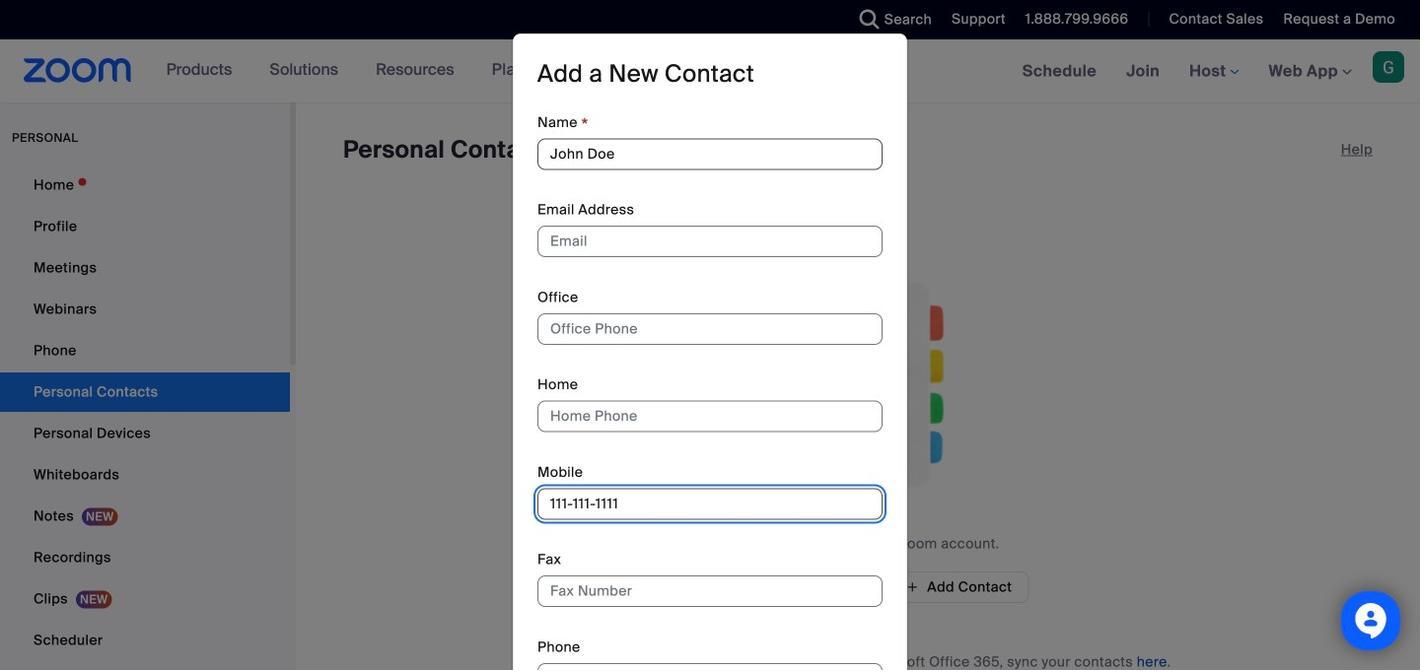 Task type: locate. For each thing, give the bounding box(es) containing it.
meetings navigation
[[1008, 39, 1420, 104]]

personal menu menu
[[0, 166, 290, 671]]

Office Phone text field
[[537, 314, 883, 345]]

banner
[[0, 39, 1420, 104]]

product information navigation
[[151, 39, 622, 103]]

dialog
[[513, 34, 907, 671]]

Mobile Phone text field
[[537, 489, 883, 520]]

add image
[[703, 578, 717, 598]]



Task type: describe. For each thing, give the bounding box(es) containing it.
add image
[[906, 579, 919, 597]]

Home Phone text field
[[537, 401, 883, 433]]

First and Last Name text field
[[537, 139, 883, 170]]

Fax Number text field
[[537, 576, 883, 608]]

Email text field
[[537, 226, 883, 258]]



Task type: vqa. For each thing, say whether or not it's contained in the screenshot.
CELL related to Share image corresponding to More options for game image
no



